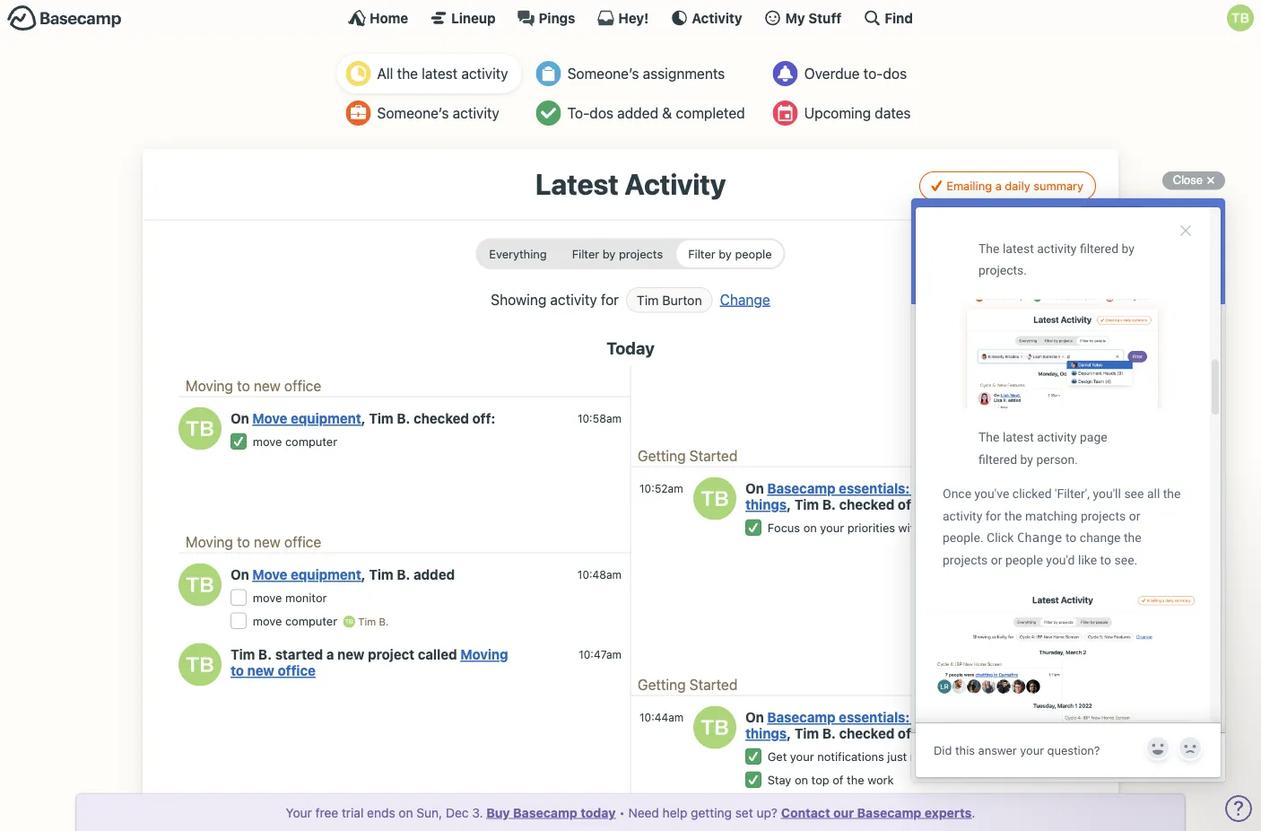 Task type: describe. For each thing, give the bounding box(es) containing it.
Filter by projects submit
[[561, 240, 675, 267]]

getting started link for focus on your priorities with my assignments
[[638, 447, 738, 464]]

right
[[911, 750, 936, 763]]

10:47am element
[[579, 648, 622, 660]]

someone's assignments
[[568, 65, 725, 82]]

know
[[768, 797, 798, 810]]

upcoming dates link
[[764, 93, 925, 133]]

people
[[735, 247, 773, 260]]

my stuff
[[786, 10, 842, 26]]

move for on move equipment ,       tim b. added
[[253, 567, 288, 582]]

of for get your notifications just right
[[991, 709, 1005, 725]]

on move equipment ,       tim b. added
[[231, 567, 455, 582]]

move computer for 1st move computer link from the bottom of the page
[[253, 614, 338, 628]]

someone's activity
[[377, 105, 500, 122]]

1 vertical spatial dos
[[590, 105, 614, 122]]

someone's activity link
[[337, 93, 522, 133]]

showing
[[491, 291, 547, 308]]

2 move computer link from the top
[[253, 614, 338, 628]]

moving to new office link for on move equipment ,       tim b. checked off:
[[186, 377, 321, 394]]

stuff
[[809, 10, 842, 26]]

the for know
[[892, 797, 910, 810]]

stay on top of the work link
[[768, 773, 894, 787]]

switch accounts image
[[7, 4, 122, 32]]

basecamp essentials: stay on top of things for just
[[746, 709, 1005, 741]]

schedule
[[913, 797, 963, 810]]

upcoming dates
[[805, 105, 912, 122]]

notifications
[[818, 750, 885, 763]]

to inside moving to new office
[[231, 663, 244, 678]]

basecamp essentials: stay on top of things for priorities
[[746, 480, 1005, 512]]

activity inside main element
[[692, 10, 743, 26]]

overdue to-dos
[[805, 65, 908, 82]]

new for the bottommost moving to new office link
[[247, 663, 275, 678]]

emailing a daily summary
[[947, 179, 1084, 193]]

filter by projects
[[572, 247, 663, 260]]

3.
[[472, 805, 483, 820]]

close button
[[1163, 170, 1226, 191]]

started for get your notifications just right
[[690, 676, 738, 693]]

on right focus
[[804, 521, 817, 535]]

focus on your priorities with my assignments
[[768, 521, 1014, 535]]

schedule image
[[773, 101, 798, 126]]

experts
[[925, 805, 972, 820]]

activity link
[[671, 9, 743, 27]]

home link
[[348, 9, 409, 27]]

dos inside 'link'
[[884, 65, 908, 82]]

10:52am
[[640, 482, 684, 494]]

know what's next with the schedule link
[[768, 797, 963, 810]]

someone's assignments link
[[527, 54, 759, 93]]

ends
[[367, 805, 396, 820]]

up?
[[757, 805, 778, 820]]

to-dos added & completed
[[568, 105, 746, 122]]

home
[[370, 10, 409, 26]]

10:52am element
[[640, 482, 684, 494]]

basecamp essentials: stay on top of things link for just
[[746, 709, 1005, 741]]

to-dos added & completed link
[[527, 93, 759, 133]]

move for on move equipment ,       tim b. added
[[253, 591, 282, 605]]

getting started for focus
[[638, 447, 738, 464]]

pings button
[[518, 9, 576, 27]]

filter activity group
[[476, 238, 786, 269]]

10:58am
[[578, 412, 622, 424]]

10:48am
[[578, 568, 622, 581]]

on up schedule
[[947, 709, 963, 725]]

daily
[[1006, 179, 1031, 193]]

move for on move equipment ,       tim b. checked off:
[[253, 410, 288, 426]]

focus
[[768, 521, 801, 535]]

1 move computer link from the top
[[253, 435, 338, 448]]

called
[[418, 647, 457, 662]]

getting started for get
[[638, 676, 738, 693]]

new for on move equipment ,       tim b. added moving to new office link
[[254, 533, 281, 550]]

today
[[581, 805, 616, 820]]

tim burton
[[637, 292, 703, 307]]

showing activity for
[[491, 291, 619, 308]]

trial
[[342, 805, 364, 820]]

latest activity
[[536, 167, 726, 201]]

on move equipment ,       tim b. checked off:
[[231, 410, 496, 426]]

10:44am element
[[640, 711, 684, 723]]

overdue to-dos link
[[764, 54, 925, 93]]

,       tim b. checked off: for your
[[787, 497, 922, 512]]

sun,
[[417, 805, 443, 820]]

assignment image
[[536, 61, 562, 86]]

change
[[720, 291, 771, 308]]

activity report image
[[346, 61, 371, 86]]

lineup link
[[430, 9, 496, 27]]

0 horizontal spatial your
[[791, 750, 815, 763]]

help
[[663, 805, 688, 820]]

started for focus on your priorities with my assignments
[[690, 447, 738, 464]]

need
[[629, 805, 660, 820]]

tim b. started a new project called
[[231, 647, 461, 662]]

•
[[620, 805, 625, 820]]

lineup
[[452, 10, 496, 26]]

10:48am element
[[578, 568, 622, 581]]

started
[[275, 647, 323, 662]]

moving to new office for on move equipment ,       tim b. checked off:
[[186, 377, 321, 394]]

find
[[885, 10, 914, 26]]

stay on top of the work
[[768, 773, 894, 787]]

dec
[[446, 805, 469, 820]]

pings
[[539, 10, 576, 26]]

moving for on move equipment ,       tim b. checked off:
[[186, 377, 233, 394]]

moving inside moving to new office
[[461, 647, 509, 662]]

my stuff button
[[764, 9, 842, 27]]

getting for get your notifications just right
[[638, 676, 686, 693]]

equipment for ,       tim b. checked off:
[[291, 410, 361, 426]]

your free trial ends on sun, dec  3. buy basecamp today • need help getting set up? contact our basecamp experts .
[[286, 805, 976, 820]]

emailing
[[947, 179, 993, 193]]

top for focus on your priorities with my assignments
[[966, 480, 988, 496]]

buy basecamp today link
[[487, 805, 616, 820]]

burton
[[663, 292, 703, 307]]

hey!
[[619, 10, 649, 26]]

0 horizontal spatial added
[[414, 567, 455, 582]]

0 vertical spatial activity
[[462, 65, 509, 82]]

completed
[[676, 105, 746, 122]]

projects
[[619, 247, 663, 260]]

dates
[[875, 105, 912, 122]]

contact
[[782, 805, 831, 820]]

to for on move equipment ,       tim b. added
[[237, 533, 250, 550]]

stay for with
[[914, 480, 943, 496]]

set
[[736, 805, 754, 820]]



Task type: vqa. For each thing, say whether or not it's contained in the screenshot.
the "project"
yes



Task type: locate. For each thing, give the bounding box(es) containing it.
0 vertical spatial getting started
[[638, 447, 738, 464]]

1 basecamp essentials: stay on top of things from the top
[[746, 480, 1005, 512]]

on left sun,
[[399, 805, 413, 820]]

getting up 10:44am
[[638, 676, 686, 693]]

getting started
[[638, 447, 738, 464], [638, 676, 738, 693]]

basecamp up focus
[[768, 480, 836, 496]]

move computer down move monitor
[[253, 614, 338, 628]]

to-
[[568, 105, 590, 122]]

Filter by people submit
[[677, 240, 784, 267]]

1 horizontal spatial dos
[[884, 65, 908, 82]]

computer
[[285, 435, 338, 448], [285, 614, 338, 628]]

1 vertical spatial move
[[253, 591, 282, 605]]

activity up "assignments"
[[692, 10, 743, 26]]

1 horizontal spatial the
[[847, 773, 865, 787]]

2 getting from the top
[[638, 676, 686, 693]]

getting for focus on your priorities with my assignments
[[638, 447, 686, 464]]

2 started from the top
[[690, 676, 738, 693]]

2 basecamp essentials: stay on top of things link from the top
[[746, 709, 1005, 741]]

getting started up 10:44am
[[638, 676, 738, 693]]

on
[[231, 410, 249, 426], [746, 480, 768, 496], [231, 567, 249, 582], [746, 709, 768, 725]]

office up the on move equipment ,       tim b. checked off:
[[284, 377, 321, 394]]

move computer
[[253, 435, 338, 448], [253, 614, 338, 628]]

2 vertical spatial of
[[833, 773, 844, 787]]

move monitor link
[[253, 591, 327, 605]]

1 vertical spatial off:
[[898, 497, 922, 512]]

0 horizontal spatial my
[[786, 10, 806, 26]]

1 vertical spatial your
[[791, 750, 815, 763]]

1 getting started link from the top
[[638, 447, 738, 464]]

2 filter from the left
[[689, 247, 716, 260]]

hey! button
[[597, 9, 649, 27]]

getting started up 10:52am element
[[638, 447, 738, 464]]

stay down get
[[768, 773, 792, 787]]

a left daily
[[996, 179, 1002, 193]]

things up focus
[[746, 497, 787, 512]]

1 started from the top
[[690, 447, 738, 464]]

2 move from the top
[[253, 591, 282, 605]]

1 vertical spatial of
[[991, 709, 1005, 725]]

my left stuff on the right of page
[[786, 10, 806, 26]]

activity for showing activity for
[[551, 291, 598, 308]]

2 vertical spatial off:
[[898, 726, 922, 741]]

filter for filter by projects
[[572, 247, 600, 260]]

0 vertical spatial office
[[284, 377, 321, 394]]

activity
[[462, 65, 509, 82], [453, 105, 500, 122], [551, 291, 598, 308]]

things
[[746, 497, 787, 512], [746, 726, 787, 741]]

essentials: up priorities
[[839, 480, 910, 496]]

move
[[253, 410, 288, 426], [253, 567, 288, 582]]

1 horizontal spatial added
[[618, 105, 659, 122]]

0 horizontal spatial a
[[327, 647, 334, 662]]

1 vertical spatial essentials:
[[839, 709, 910, 725]]

0 vertical spatial to
[[237, 377, 250, 394]]

computer down monitor
[[285, 614, 338, 628]]

office for ,       tim b. checked off:
[[284, 377, 321, 394]]

1 move computer from the top
[[253, 435, 338, 448]]

close
[[1174, 173, 1204, 187]]

1 vertical spatial top
[[966, 709, 988, 725]]

,       tim b. checked off: for notifications
[[787, 726, 922, 741]]

1 vertical spatial activity
[[453, 105, 500, 122]]

1 filter from the left
[[572, 247, 600, 260]]

1 vertical spatial a
[[327, 647, 334, 662]]

off: for focus on your priorities with my assignments
[[898, 497, 922, 512]]

0 vertical spatial computer
[[285, 435, 338, 448]]

assignments
[[643, 65, 725, 82]]

1 vertical spatial move
[[253, 567, 288, 582]]

,       tim b. checked off:
[[787, 497, 922, 512], [787, 726, 922, 741]]

1 horizontal spatial your
[[821, 521, 845, 535]]

basecamp essentials: stay on top of things link
[[746, 480, 1005, 512], [746, 709, 1005, 741]]

my left assignments on the bottom right
[[925, 521, 941, 535]]

0 vertical spatial things
[[746, 497, 787, 512]]

basecamp
[[768, 480, 836, 496], [768, 709, 836, 725], [513, 805, 578, 820], [858, 805, 922, 820]]

1 horizontal spatial filter
[[689, 247, 716, 260]]

your left priorities
[[821, 521, 845, 535]]

&
[[663, 105, 673, 122]]

find button
[[864, 9, 914, 27]]

a
[[996, 179, 1002, 193], [327, 647, 334, 662]]

main element
[[0, 0, 1262, 35]]

2 horizontal spatial the
[[892, 797, 910, 810]]

essentials:
[[839, 480, 910, 496], [839, 709, 910, 725]]

2 by from the left
[[719, 247, 732, 260]]

1 vertical spatial started
[[690, 676, 738, 693]]

2 vertical spatial moving
[[461, 647, 509, 662]]

filter up showing activity for
[[572, 247, 600, 260]]

new
[[254, 377, 281, 394], [254, 533, 281, 550], [338, 647, 365, 662], [247, 663, 275, 678]]

things for get your notifications just right
[[746, 726, 787, 741]]

getting started link up 10:44am
[[638, 676, 738, 693]]

2 vertical spatial office
[[278, 663, 316, 678]]

your
[[286, 805, 312, 820]]

know what's next with the schedule
[[768, 797, 963, 810]]

office
[[284, 377, 321, 394], [284, 533, 321, 550], [278, 663, 316, 678]]

2 vertical spatial top
[[812, 773, 830, 787]]

added
[[618, 105, 659, 122], [414, 567, 455, 582]]

2 equipment from the top
[[291, 567, 361, 582]]

0 vertical spatial move
[[253, 410, 288, 426]]

2 getting started link from the top
[[638, 676, 738, 693]]

2 move from the top
[[253, 567, 288, 582]]

new inside moving to new office
[[247, 663, 275, 678]]

0 vertical spatial checked
[[414, 410, 469, 426]]

2 vertical spatial activity
[[551, 291, 598, 308]]

equipment
[[291, 410, 361, 426], [291, 567, 361, 582]]

a right started
[[327, 647, 334, 662]]

move computer link down the on move equipment ,       tim b. checked off:
[[253, 435, 338, 448]]

1 vertical spatial my
[[925, 521, 941, 535]]

essentials: for just
[[839, 709, 910, 725]]

1 vertical spatial things
[[746, 726, 787, 741]]

1 vertical spatial move computer link
[[253, 614, 338, 628]]

1 move equipment link from the top
[[253, 410, 361, 426]]

basecamp down work
[[858, 805, 922, 820]]

move computer link
[[253, 435, 338, 448], [253, 614, 338, 628]]

0 vertical spatial move
[[253, 435, 282, 448]]

my inside dropdown button
[[786, 10, 806, 26]]

1 getting started from the top
[[638, 447, 738, 464]]

priorities
[[848, 521, 896, 535]]

1 vertical spatial moving
[[186, 533, 233, 550]]

0 vertical spatial move computer
[[253, 435, 338, 448]]

0 vertical spatial a
[[996, 179, 1002, 193]]

1 essentials: from the top
[[839, 480, 910, 496]]

0 vertical spatial moving
[[186, 377, 233, 394]]

1 move from the top
[[253, 410, 288, 426]]

1 vertical spatial with
[[866, 797, 889, 810]]

upcoming
[[805, 105, 872, 122]]

work
[[868, 773, 894, 787]]

activity for someone's activity
[[453, 105, 500, 122]]

all the latest activity
[[377, 65, 509, 82]]

1 horizontal spatial someone's
[[568, 65, 640, 82]]

2 move computer from the top
[[253, 614, 338, 628]]

someone's down all the latest activity link at top
[[377, 105, 449, 122]]

the down work
[[892, 797, 910, 810]]

0 vertical spatial your
[[821, 521, 845, 535]]

1 vertical spatial equipment
[[291, 567, 361, 582]]

2 things from the top
[[746, 726, 787, 741]]

1 computer from the top
[[285, 435, 338, 448]]

1 horizontal spatial with
[[899, 521, 922, 535]]

1 vertical spatial stay
[[914, 709, 943, 725]]

1 vertical spatial getting started
[[638, 676, 738, 693]]

1 vertical spatial ,       tim b. checked off:
[[787, 726, 922, 741]]

stay up right
[[914, 709, 943, 725]]

0 vertical spatial moving to new office
[[186, 377, 321, 394]]

tim burton image for 10:58am
[[179, 407, 222, 450]]

reports image
[[773, 61, 798, 86]]

1 vertical spatial basecamp essentials: stay on top of things
[[746, 709, 1005, 741]]

change link
[[720, 289, 771, 310]]

1 vertical spatial move computer
[[253, 614, 338, 628]]

office down started
[[278, 663, 316, 678]]

your right get
[[791, 750, 815, 763]]

get your notifications just right
[[768, 750, 936, 763]]

with down work
[[866, 797, 889, 810]]

0 vertical spatial basecamp essentials: stay on top of things
[[746, 480, 1005, 512]]

0 vertical spatial getting
[[638, 447, 686, 464]]

tim burton image for 10:52am
[[694, 477, 737, 520]]

getting started link up 10:52am element
[[638, 447, 738, 464]]

for
[[601, 291, 619, 308]]

on up assignments on the bottom right
[[947, 480, 963, 496]]

1 horizontal spatial my
[[925, 521, 941, 535]]

project
[[368, 647, 415, 662]]

todo image
[[536, 101, 562, 126]]

1 vertical spatial getting
[[638, 676, 686, 693]]

10:58am element
[[578, 412, 622, 424]]

move computer for second move computer link from the bottom of the page
[[253, 435, 338, 448]]

someone's up to-
[[568, 65, 640, 82]]

to for on move equipment ,       tim b. checked off:
[[237, 377, 250, 394]]

by for people
[[719, 247, 732, 260]]

0 vertical spatial basecamp essentials: stay on top of things link
[[746, 480, 1005, 512]]

1 things from the top
[[746, 497, 787, 512]]

summary
[[1034, 179, 1084, 193]]

2 getting started from the top
[[638, 676, 738, 693]]

of for focus on your priorities with my assignments
[[991, 480, 1005, 496]]

free
[[316, 805, 339, 820]]

on up what's
[[795, 773, 809, 787]]

1 vertical spatial move equipment link
[[253, 567, 361, 582]]

move computer down the on move equipment ,       tim b. checked off:
[[253, 435, 338, 448]]

basecamp essentials: stay on top of things link for priorities
[[746, 480, 1005, 512]]

0 vertical spatial moving to new office link
[[186, 377, 321, 394]]

2 vertical spatial the
[[892, 797, 910, 810]]

with
[[899, 521, 922, 535], [866, 797, 889, 810]]

1 move from the top
[[253, 435, 282, 448]]

1 horizontal spatial by
[[719, 247, 732, 260]]

0 vertical spatial top
[[966, 480, 988, 496]]

filter up burton
[[689, 247, 716, 260]]

0 vertical spatial equipment
[[291, 410, 361, 426]]

1 getting from the top
[[638, 447, 686, 464]]

0 vertical spatial off:
[[473, 410, 496, 426]]

moving to new office link for on move equipment ,       tim b. added
[[186, 533, 321, 550]]

someone's for someone's activity
[[377, 105, 449, 122]]

1 vertical spatial added
[[414, 567, 455, 582]]

by inside "submit"
[[719, 247, 732, 260]]

person report image
[[346, 101, 371, 126]]

the down get your notifications just right
[[847, 773, 865, 787]]

1 vertical spatial activity
[[625, 167, 726, 201]]

someone's for someone's assignments
[[568, 65, 640, 82]]

essentials: for priorities
[[839, 480, 910, 496]]

latest
[[422, 65, 458, 82]]

activity down all the latest activity
[[453, 105, 500, 122]]

0 vertical spatial move equipment link
[[253, 410, 361, 426]]

1 by from the left
[[603, 247, 616, 260]]

the right all
[[397, 65, 418, 82]]

stay for right
[[914, 709, 943, 725]]

1 vertical spatial moving to new office
[[186, 533, 321, 550]]

tim b.
[[355, 616, 389, 628]]

getting started link for get your notifications just right
[[638, 676, 738, 693]]

tim burton image for 10:48am
[[179, 563, 222, 606]]

activity right "latest"
[[462, 65, 509, 82]]

equipment for ,       tim b. added
[[291, 567, 361, 582]]

1 equipment from the top
[[291, 410, 361, 426]]

0 vertical spatial with
[[899, 521, 922, 535]]

1 vertical spatial getting started link
[[638, 676, 738, 693]]

filter by people
[[689, 247, 773, 260]]

buy
[[487, 805, 510, 820]]

getting
[[638, 447, 686, 464], [638, 676, 686, 693]]

2 move equipment link from the top
[[253, 567, 361, 582]]

2 vertical spatial checked
[[840, 726, 895, 741]]

contact our basecamp experts link
[[782, 805, 972, 820]]

all the latest activity link
[[337, 54, 522, 93]]

0 vertical spatial getting started link
[[638, 447, 738, 464]]

overdue
[[805, 65, 860, 82]]

2 essentials: from the top
[[839, 709, 910, 725]]

0 vertical spatial stay
[[914, 480, 943, 496]]

with right priorities
[[899, 521, 922, 535]]

,
[[361, 410, 366, 426], [787, 497, 792, 512], [361, 567, 366, 582], [787, 726, 792, 741]]

1 vertical spatial checked
[[840, 497, 895, 512]]

0 horizontal spatial the
[[397, 65, 418, 82]]

filter inside submit
[[572, 247, 600, 260]]

2 ,       tim b. checked off: from the top
[[787, 726, 922, 741]]

10:44am
[[640, 711, 684, 723]]

3 move from the top
[[253, 614, 282, 628]]

move equipment link
[[253, 410, 361, 426], [253, 567, 361, 582]]

by
[[603, 247, 616, 260], [719, 247, 732, 260]]

basecamp up get
[[768, 709, 836, 725]]

my
[[786, 10, 806, 26], [925, 521, 941, 535]]

computer down the on move equipment ,       tim b. checked off:
[[285, 435, 338, 448]]

0 horizontal spatial filter
[[572, 247, 600, 260]]

2 vertical spatial to
[[231, 663, 244, 678]]

tim burton image for 10:44am
[[694, 706, 737, 749]]

2 vertical spatial moving to new office link
[[231, 647, 509, 678]]

basecamp essentials: stay on top of things up "just"
[[746, 709, 1005, 741]]

new for moving to new office link corresponding to on move equipment ,       tim b. checked off:
[[254, 377, 281, 394]]

tim burton image
[[1228, 4, 1255, 31], [179, 407, 222, 450], [694, 477, 737, 520], [179, 563, 222, 606], [343, 616, 355, 628], [179, 643, 222, 686], [694, 706, 737, 749]]

activity left for
[[551, 291, 598, 308]]

by for projects
[[603, 247, 616, 260]]

0 horizontal spatial dos
[[590, 105, 614, 122]]

0 horizontal spatial with
[[866, 797, 889, 810]]

office for ,       tim b. added
[[284, 533, 321, 550]]

office up on move equipment ,       tim b. added at the left
[[284, 533, 321, 550]]

your
[[821, 521, 845, 535], [791, 750, 815, 763]]

0 horizontal spatial someone's
[[377, 105, 449, 122]]

to-
[[864, 65, 884, 82]]

emailing a daily summary button
[[920, 171, 1097, 201]]

activity
[[692, 10, 743, 26], [625, 167, 726, 201]]

all
[[377, 65, 393, 82]]

moving to new office
[[186, 377, 321, 394], [186, 533, 321, 550], [231, 647, 509, 678]]

to
[[237, 377, 250, 394], [237, 533, 250, 550], [231, 663, 244, 678]]

focus on your priorities with my assignments link
[[768, 521, 1014, 535]]

getting up 10:52am element
[[638, 447, 686, 464]]

1 ,       tim b. checked off: from the top
[[787, 497, 922, 512]]

0 vertical spatial dos
[[884, 65, 908, 82]]

0 horizontal spatial by
[[603, 247, 616, 260]]

1 vertical spatial basecamp essentials: stay on top of things link
[[746, 709, 1005, 741]]

moving to new office for on move equipment ,       tim b. added
[[186, 533, 321, 550]]

2 computer from the top
[[285, 614, 338, 628]]

move equipment link for ,       tim b. checked off:
[[253, 410, 361, 426]]

move equipment link for ,       tim b. added
[[253, 567, 361, 582]]

checked for focus on your priorities with my assignments
[[840, 497, 895, 512]]

0 vertical spatial my
[[786, 10, 806, 26]]

move for on move equipment ,       tim b. checked off:
[[253, 435, 282, 448]]

2 vertical spatial stay
[[768, 773, 792, 787]]

2 vertical spatial moving to new office
[[231, 647, 509, 678]]

moving for on move equipment ,       tim b. added
[[186, 533, 233, 550]]

moving to new office link
[[186, 377, 321, 394], [186, 533, 321, 550], [231, 647, 509, 678]]

0 vertical spatial started
[[690, 447, 738, 464]]

stay
[[914, 480, 943, 496], [914, 709, 943, 725], [768, 773, 792, 787]]

filter inside "submit"
[[689, 247, 716, 260]]

just
[[888, 750, 908, 763]]

0 vertical spatial activity
[[692, 10, 743, 26]]

basecamp essentials: stay on top of things link up "just"
[[746, 709, 1005, 741]]

0 vertical spatial move computer link
[[253, 435, 338, 448]]

the for stay
[[847, 773, 865, 787]]

essentials: up get your notifications just right
[[839, 709, 910, 725]]

tim burton image for 10:47am
[[179, 643, 222, 686]]

by left projects
[[603, 247, 616, 260]]

2 vertical spatial move
[[253, 614, 282, 628]]

things for focus on your priorities with my assignments
[[746, 497, 787, 512]]

0 vertical spatial the
[[397, 65, 418, 82]]

0 vertical spatial ,       tim b. checked off:
[[787, 497, 922, 512]]

added left "&"
[[618, 105, 659, 122]]

by left people
[[719, 247, 732, 260]]

0 vertical spatial someone's
[[568, 65, 640, 82]]

1 vertical spatial moving to new office link
[[186, 533, 321, 550]]

basecamp right 'buy'
[[513, 805, 578, 820]]

0 vertical spatial added
[[618, 105, 659, 122]]

started
[[690, 447, 738, 464], [690, 676, 738, 693]]

Everything submit
[[478, 240, 559, 267]]

activity down "&"
[[625, 167, 726, 201]]

,       tim b. checked off: up get your notifications just right link
[[787, 726, 922, 741]]

today
[[607, 338, 655, 358]]

dos up dates
[[884, 65, 908, 82]]

1 vertical spatial the
[[847, 773, 865, 787]]

added up called
[[414, 567, 455, 582]]

filter for filter by people
[[689, 247, 716, 260]]

move computer link down move monitor
[[253, 614, 338, 628]]

1 basecamp essentials: stay on top of things link from the top
[[746, 480, 1005, 512]]

,       tim b. checked off: up priorities
[[787, 497, 922, 512]]

basecamp essentials: stay on top of things link up priorities
[[746, 480, 1005, 512]]

checked for get your notifications just right
[[840, 726, 895, 741]]

cross small image
[[1201, 170, 1222, 191]]

get your notifications just right link
[[768, 750, 936, 763]]

get
[[768, 750, 787, 763]]

.
[[972, 805, 976, 820]]

by inside submit
[[603, 247, 616, 260]]

the
[[397, 65, 418, 82], [847, 773, 865, 787], [892, 797, 910, 810]]

someone's inside "link"
[[568, 65, 640, 82]]

dos right todo image
[[590, 105, 614, 122]]

things up get
[[746, 726, 787, 741]]

assignments
[[945, 521, 1014, 535]]

top for get your notifications just right
[[966, 709, 988, 725]]

2 basecamp essentials: stay on top of things from the top
[[746, 709, 1005, 741]]

cross small image
[[1201, 170, 1222, 191]]

0 vertical spatial essentials:
[[839, 480, 910, 496]]

stay up focus on your priorities with my assignments on the right of the page
[[914, 480, 943, 496]]

basecamp essentials: stay on top of things up priorities
[[746, 480, 1005, 512]]

off: for get your notifications just right
[[898, 726, 922, 741]]

a inside emailing a daily summary button
[[996, 179, 1002, 193]]



